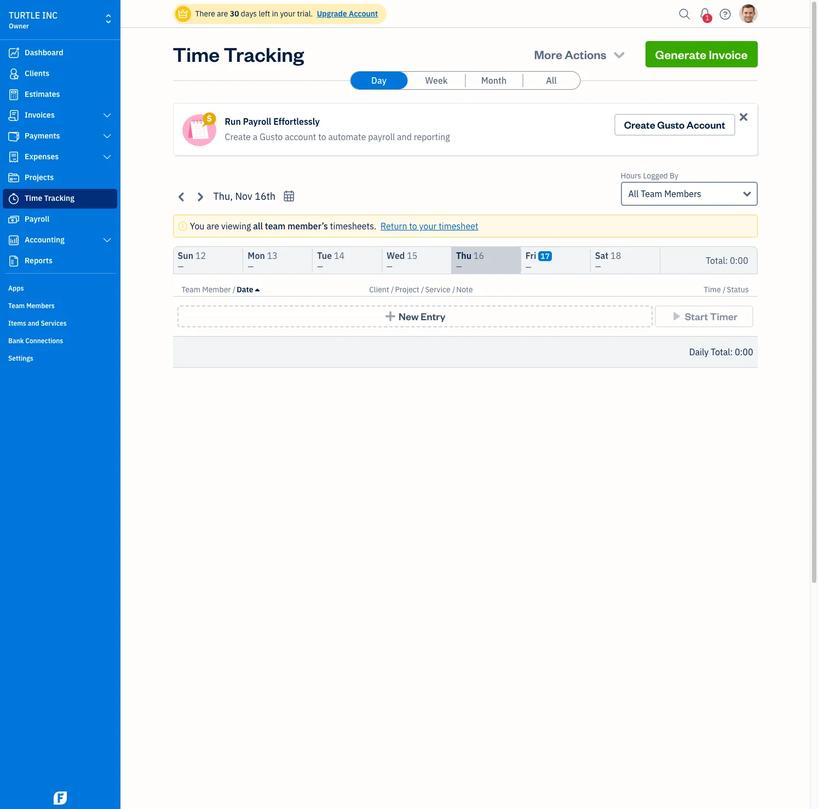 Task type: describe. For each thing, give the bounding box(es) containing it.
tue 14 —
[[317, 250, 344, 272]]

thu
[[456, 250, 471, 261]]

accounting
[[25, 235, 65, 245]]

1 vertical spatial your
[[419, 221, 437, 232]]

close image
[[737, 111, 750, 123]]

dashboard image
[[7, 48, 20, 59]]

all link
[[523, 72, 580, 89]]

trial.
[[297, 9, 313, 19]]

sat 18 —
[[595, 250, 621, 272]]

0 horizontal spatial your
[[280, 9, 295, 19]]

new entry
[[399, 310, 446, 323]]

time inside main element
[[25, 193, 42, 203]]

you
[[190, 221, 204, 232]]

reports link
[[3, 251, 117, 271]]

18
[[611, 250, 621, 261]]

generate invoice button
[[645, 41, 758, 67]]

service
[[425, 285, 450, 295]]

time tracking inside main element
[[25, 193, 74, 203]]

30
[[230, 9, 239, 19]]

— for thu
[[456, 262, 462, 272]]

new
[[399, 310, 419, 323]]

more actions
[[534, 47, 606, 62]]

freshbooks image
[[51, 792, 69, 805]]

project link
[[395, 285, 421, 295]]

date link
[[237, 285, 260, 295]]

client / project / service / note
[[369, 285, 473, 295]]

owner
[[9, 22, 29, 30]]

— for sun
[[178, 262, 184, 272]]

— for wed
[[387, 262, 393, 272]]

note link
[[456, 285, 473, 295]]

previous day image
[[176, 190, 188, 203]]

estimates link
[[3, 85, 117, 105]]

day
[[371, 75, 387, 86]]

all team members button
[[621, 182, 758, 206]]

wed
[[387, 250, 405, 261]]

all
[[253, 221, 263, 232]]

status
[[727, 285, 749, 295]]

date
[[237, 285, 253, 295]]

17
[[541, 251, 550, 261]]

payroll inside run payroll effortlessly create a gusto account to automate payroll and reporting
[[243, 116, 271, 127]]

0 horizontal spatial :
[[725, 255, 728, 266]]

there are 30 days left in your trial. upgrade account
[[195, 9, 378, 19]]

main element
[[0, 0, 148, 809]]

generate
[[655, 47, 706, 62]]

create gusto account
[[624, 118, 725, 131]]

return to your timesheet button
[[381, 220, 478, 233]]

crown image
[[177, 8, 189, 19]]

chevron large down image for accounting
[[102, 236, 112, 245]]

1 vertical spatial 0:00
[[735, 347, 753, 358]]

month
[[481, 75, 507, 86]]

dashboard
[[25, 48, 63, 57]]

tue
[[317, 250, 332, 261]]

2 / from the left
[[391, 285, 394, 295]]

invoice image
[[7, 110, 20, 121]]

team for team member /
[[182, 285, 200, 295]]

— for tue
[[317, 262, 323, 272]]

gusto inside run payroll effortlessly create a gusto account to automate payroll and reporting
[[260, 131, 283, 142]]

create inside button
[[624, 118, 655, 131]]

expense image
[[7, 152, 20, 163]]

report image
[[7, 256, 20, 267]]

create gusto account button
[[614, 114, 735, 136]]

chevron large down image for payments
[[102, 132, 112, 141]]

day link
[[350, 72, 407, 89]]

week link
[[408, 72, 465, 89]]

— for mon
[[248, 262, 254, 272]]

start timer image
[[670, 311, 683, 322]]

project
[[395, 285, 419, 295]]

mon 13 —
[[248, 250, 278, 272]]

members inside main element
[[26, 302, 55, 310]]

turtle inc owner
[[9, 10, 58, 30]]

search image
[[676, 6, 694, 22]]

project image
[[7, 172, 20, 183]]

and inside run payroll effortlessly create a gusto account to automate payroll and reporting
[[397, 131, 412, 142]]

invoices
[[25, 110, 55, 120]]

payments link
[[3, 126, 117, 146]]

note
[[456, 285, 473, 295]]

invoices link
[[3, 106, 117, 125]]

team member /
[[182, 285, 236, 295]]

daily
[[689, 347, 709, 358]]

all team members
[[628, 188, 701, 199]]

team inside dropdown button
[[641, 188, 662, 199]]

0 vertical spatial total
[[706, 255, 725, 266]]

are for you
[[207, 221, 219, 232]]

settings
[[8, 354, 33, 363]]

daily total : 0:00
[[689, 347, 753, 358]]

projects
[[25, 172, 54, 182]]

16
[[474, 250, 484, 261]]

items and services
[[8, 319, 67, 327]]

apps
[[8, 284, 24, 292]]

5 / from the left
[[723, 285, 726, 295]]

team
[[265, 221, 286, 232]]

payroll link
[[3, 210, 117, 229]]

services
[[41, 319, 67, 327]]

client
[[369, 285, 389, 295]]

fri 17 —
[[526, 250, 550, 272]]

entry
[[421, 310, 446, 323]]

account inside button
[[687, 118, 725, 131]]

0 vertical spatial 0:00
[[730, 255, 748, 266]]

0 vertical spatial tracking
[[224, 41, 304, 67]]

1 vertical spatial total
[[711, 347, 730, 358]]

connections
[[25, 337, 63, 345]]

expenses link
[[3, 147, 117, 167]]

tracking inside main element
[[44, 193, 74, 203]]

apps link
[[3, 280, 117, 296]]

bank connections
[[8, 337, 63, 345]]

turtle
[[9, 10, 40, 21]]

you are viewing all team member's timesheets. return to your timesheet
[[190, 221, 478, 232]]

invoice
[[709, 47, 748, 62]]

1
[[705, 14, 709, 22]]



Task type: vqa. For each thing, say whether or not it's contained in the screenshot.
top 0:00
yes



Task type: locate. For each thing, give the bounding box(es) containing it.
are left the 30
[[217, 9, 228, 19]]

1 horizontal spatial gusto
[[657, 118, 685, 131]]

to inside run payroll effortlessly create a gusto account to automate payroll and reporting
[[318, 131, 326, 142]]

payroll up accounting
[[25, 214, 49, 224]]

1 chevron large down image from the top
[[102, 132, 112, 141]]

members up items and services
[[26, 302, 55, 310]]

create down run
[[225, 131, 251, 142]]

4 / from the left
[[452, 285, 455, 295]]

0:00
[[730, 255, 748, 266], [735, 347, 753, 358]]

3 / from the left
[[421, 285, 424, 295]]

team left member
[[182, 285, 200, 295]]

create
[[624, 118, 655, 131], [225, 131, 251, 142]]

payment image
[[7, 131, 20, 142]]

are right you
[[207, 221, 219, 232]]

team down apps
[[8, 302, 25, 310]]

1 vertical spatial chevron large down image
[[102, 153, 112, 162]]

1 vertical spatial are
[[207, 221, 219, 232]]

0 horizontal spatial all
[[546, 75, 557, 86]]

1 vertical spatial time
[[25, 193, 42, 203]]

0 horizontal spatial create
[[225, 131, 251, 142]]

1 horizontal spatial account
[[687, 118, 725, 131]]

— for sat
[[595, 262, 601, 272]]

0 vertical spatial account
[[349, 9, 378, 19]]

all
[[546, 75, 557, 86], [628, 188, 639, 199]]

payroll inside main element
[[25, 214, 49, 224]]

— down the sat
[[595, 262, 601, 272]]

automate
[[328, 131, 366, 142]]

1 horizontal spatial :
[[730, 347, 733, 358]]

are for there
[[217, 9, 228, 19]]

0 vertical spatial create
[[624, 118, 655, 131]]

0 horizontal spatial members
[[26, 302, 55, 310]]

/ left note
[[452, 285, 455, 295]]

1 vertical spatial team
[[182, 285, 200, 295]]

1 vertical spatial :
[[730, 347, 733, 358]]

tracking down projects link on the left of page
[[44, 193, 74, 203]]

total up 'time' link on the top of page
[[706, 255, 725, 266]]

generate invoice
[[655, 47, 748, 62]]

2 horizontal spatial time
[[704, 285, 721, 295]]

— inside wed 15 —
[[387, 262, 393, 272]]

0 vertical spatial your
[[280, 9, 295, 19]]

all for all
[[546, 75, 557, 86]]

more
[[534, 47, 562, 62]]

chart image
[[7, 235, 20, 246]]

gusto right a
[[260, 131, 283, 142]]

member
[[202, 285, 231, 295]]

1 vertical spatial and
[[28, 319, 39, 327]]

viewing
[[221, 221, 251, 232]]

team inside main element
[[8, 302, 25, 310]]

items
[[8, 319, 26, 327]]

0 vertical spatial and
[[397, 131, 412, 142]]

/ left status
[[723, 285, 726, 295]]

inc
[[42, 10, 58, 21]]

1 horizontal spatial create
[[624, 118, 655, 131]]

run
[[225, 116, 241, 127]]

— down the "sun"
[[178, 262, 184, 272]]

and
[[397, 131, 412, 142], [28, 319, 39, 327]]

return
[[381, 221, 407, 232]]

your
[[280, 9, 295, 19], [419, 221, 437, 232]]

caretup image
[[255, 285, 260, 294]]

— inside thu 16 —
[[456, 262, 462, 272]]

12
[[195, 250, 206, 261]]

account
[[349, 9, 378, 19], [687, 118, 725, 131]]

hours
[[621, 171, 641, 181]]

reports
[[25, 256, 53, 266]]

1 vertical spatial create
[[225, 131, 251, 142]]

timesheets.
[[330, 221, 376, 232]]

1 horizontal spatial to
[[409, 221, 417, 232]]

thu,
[[213, 190, 233, 203]]

and right items
[[28, 319, 39, 327]]

projects link
[[3, 168, 117, 188]]

by
[[670, 171, 678, 181]]

estimate image
[[7, 89, 20, 100]]

hours logged by
[[621, 171, 678, 181]]

chevron large down image inside 'payments' link
[[102, 132, 112, 141]]

money image
[[7, 214, 20, 225]]

upgrade account link
[[315, 9, 378, 19]]

mon
[[248, 250, 265, 261]]

— down mon
[[248, 262, 254, 272]]

— inside mon 13 —
[[248, 262, 254, 272]]

:
[[725, 255, 728, 266], [730, 347, 733, 358]]

0 vertical spatial gusto
[[657, 118, 685, 131]]

/ left date
[[233, 285, 236, 295]]

1 vertical spatial to
[[409, 221, 417, 232]]

time left status
[[704, 285, 721, 295]]

0 vertical spatial time tracking
[[173, 41, 304, 67]]

to right return
[[409, 221, 417, 232]]

1 vertical spatial members
[[26, 302, 55, 310]]

0 vertical spatial to
[[318, 131, 326, 142]]

members inside dropdown button
[[664, 188, 701, 199]]

thu 16 —
[[456, 250, 484, 272]]

total right the daily
[[711, 347, 730, 358]]

time tracking link
[[3, 189, 117, 209]]

/ right client
[[391, 285, 394, 295]]

0 vertical spatial chevron large down image
[[102, 132, 112, 141]]

0 vertical spatial payroll
[[243, 116, 271, 127]]

1 horizontal spatial time tracking
[[173, 41, 304, 67]]

to
[[318, 131, 326, 142], [409, 221, 417, 232]]

— inside "tue 14 —"
[[317, 262, 323, 272]]

member's
[[288, 221, 328, 232]]

info image
[[178, 220, 188, 233]]

left
[[259, 9, 270, 19]]

more actions button
[[524, 41, 637, 67]]

total : 0:00
[[706, 255, 748, 266]]

all for all team members
[[628, 188, 639, 199]]

run payroll effortlessly create a gusto account to automate payroll and reporting
[[225, 116, 450, 142]]

chevron large down image
[[102, 111, 112, 120]]

chevron large down image
[[102, 132, 112, 141], [102, 153, 112, 162], [102, 236, 112, 245]]

1 vertical spatial account
[[687, 118, 725, 131]]

— down tue
[[317, 262, 323, 272]]

1 horizontal spatial team
[[182, 285, 200, 295]]

1 vertical spatial gusto
[[260, 131, 283, 142]]

0:00 right the daily
[[735, 347, 753, 358]]

1 vertical spatial tracking
[[44, 193, 74, 203]]

and inside main element
[[28, 319, 39, 327]]

items and services link
[[3, 315, 117, 331]]

all down hours
[[628, 188, 639, 199]]

there
[[195, 9, 215, 19]]

chevron large down image inside accounting link
[[102, 236, 112, 245]]

month link
[[465, 72, 522, 89]]

13
[[267, 250, 278, 261]]

/
[[233, 285, 236, 295], [391, 285, 394, 295], [421, 285, 424, 295], [452, 285, 455, 295], [723, 285, 726, 295]]

sat
[[595, 250, 609, 261]]

are
[[217, 9, 228, 19], [207, 221, 219, 232]]

sun
[[178, 250, 193, 261]]

— inside "sat 18 —"
[[595, 262, 601, 272]]

client image
[[7, 68, 20, 79]]

to right account
[[318, 131, 326, 142]]

0 horizontal spatial time tracking
[[25, 193, 74, 203]]

: right the daily
[[730, 347, 733, 358]]

1 horizontal spatial payroll
[[243, 116, 271, 127]]

0 horizontal spatial tracking
[[44, 193, 74, 203]]

sun 12 —
[[178, 250, 206, 272]]

— inside fri 17 —
[[526, 262, 532, 272]]

chevron large down image for expenses
[[102, 153, 112, 162]]

new entry button
[[177, 306, 652, 327]]

time tracking down the 30
[[173, 41, 304, 67]]

time down there
[[173, 41, 220, 67]]

timesheet
[[439, 221, 478, 232]]

team for team members
[[8, 302, 25, 310]]

2 chevron large down image from the top
[[102, 153, 112, 162]]

1 horizontal spatial time
[[173, 41, 220, 67]]

—
[[178, 262, 184, 272], [248, 262, 254, 272], [317, 262, 323, 272], [387, 262, 393, 272], [456, 262, 462, 272], [595, 262, 601, 272], [526, 262, 532, 272]]

0 horizontal spatial team
[[8, 302, 25, 310]]

bank
[[8, 337, 24, 345]]

2 vertical spatial team
[[8, 302, 25, 310]]

payroll
[[368, 131, 395, 142]]

0 vertical spatial :
[[725, 255, 728, 266]]

0 horizontal spatial time
[[25, 193, 42, 203]]

days
[[241, 9, 257, 19]]

reporting
[[414, 131, 450, 142]]

members down 'by'
[[664, 188, 701, 199]]

14
[[334, 250, 344, 261]]

go to help image
[[717, 6, 734, 22]]

1 vertical spatial payroll
[[25, 214, 49, 224]]

2 horizontal spatial team
[[641, 188, 662, 199]]

1 horizontal spatial all
[[628, 188, 639, 199]]

— inside sun 12 —
[[178, 262, 184, 272]]

— down fri
[[526, 262, 532, 272]]

0 horizontal spatial and
[[28, 319, 39, 327]]

— for fri
[[526, 262, 532, 272]]

1 horizontal spatial tracking
[[224, 41, 304, 67]]

— down the thu
[[456, 262, 462, 272]]

status link
[[727, 285, 749, 295]]

nov
[[235, 190, 252, 203]]

clients
[[25, 68, 49, 78]]

1 horizontal spatial your
[[419, 221, 437, 232]]

0 vertical spatial are
[[217, 9, 228, 19]]

1 vertical spatial all
[[628, 188, 639, 199]]

2 vertical spatial time
[[704, 285, 721, 295]]

settings link
[[3, 350, 117, 366]]

effortlessly
[[273, 116, 320, 127]]

3 chevron large down image from the top
[[102, 236, 112, 245]]

thu, nov 16th
[[213, 190, 276, 203]]

0:00 up status
[[730, 255, 748, 266]]

accounting link
[[3, 231, 117, 250]]

gusto up 'by'
[[657, 118, 685, 131]]

1 vertical spatial time tracking
[[25, 193, 74, 203]]

choose a date image
[[283, 190, 295, 203]]

0 horizontal spatial payroll
[[25, 214, 49, 224]]

account
[[285, 131, 316, 142]]

/ left service
[[421, 285, 424, 295]]

account right upgrade on the top left of page
[[349, 9, 378, 19]]

create up hours
[[624, 118, 655, 131]]

0 vertical spatial time
[[173, 41, 220, 67]]

your left "timesheet"
[[419, 221, 437, 232]]

0 vertical spatial all
[[546, 75, 557, 86]]

team down hours logged by
[[641, 188, 662, 199]]

timer image
[[7, 193, 20, 204]]

16th
[[255, 190, 276, 203]]

0 vertical spatial members
[[664, 188, 701, 199]]

time link
[[704, 285, 723, 295]]

0 vertical spatial team
[[641, 188, 662, 199]]

tracking down left
[[224, 41, 304, 67]]

week
[[425, 75, 448, 86]]

create inside run payroll effortlessly create a gusto account to automate payroll and reporting
[[225, 131, 251, 142]]

next day image
[[194, 190, 206, 203]]

chevrondown image
[[612, 47, 627, 62]]

all inside all link
[[546, 75, 557, 86]]

0 horizontal spatial gusto
[[260, 131, 283, 142]]

and right 'payroll'
[[397, 131, 412, 142]]

1 horizontal spatial members
[[664, 188, 701, 199]]

team
[[641, 188, 662, 199], [182, 285, 200, 295], [8, 302, 25, 310]]

0 horizontal spatial account
[[349, 9, 378, 19]]

time tracking down projects link on the left of page
[[25, 193, 74, 203]]

1 / from the left
[[233, 285, 236, 295]]

payments
[[25, 131, 60, 141]]

time right timer icon
[[25, 193, 42, 203]]

gusto inside button
[[657, 118, 685, 131]]

total
[[706, 255, 725, 266], [711, 347, 730, 358]]

— down wed
[[387, 262, 393, 272]]

1 horizontal spatial and
[[397, 131, 412, 142]]

0 horizontal spatial to
[[318, 131, 326, 142]]

logged
[[643, 171, 668, 181]]

plus image
[[384, 311, 397, 322]]

all inside all team members dropdown button
[[628, 188, 639, 199]]

account left close icon
[[687, 118, 725, 131]]

payroll up a
[[243, 116, 271, 127]]

your right in
[[280, 9, 295, 19]]

all down more
[[546, 75, 557, 86]]

2 vertical spatial chevron large down image
[[102, 236, 112, 245]]

: up time / status
[[725, 255, 728, 266]]



